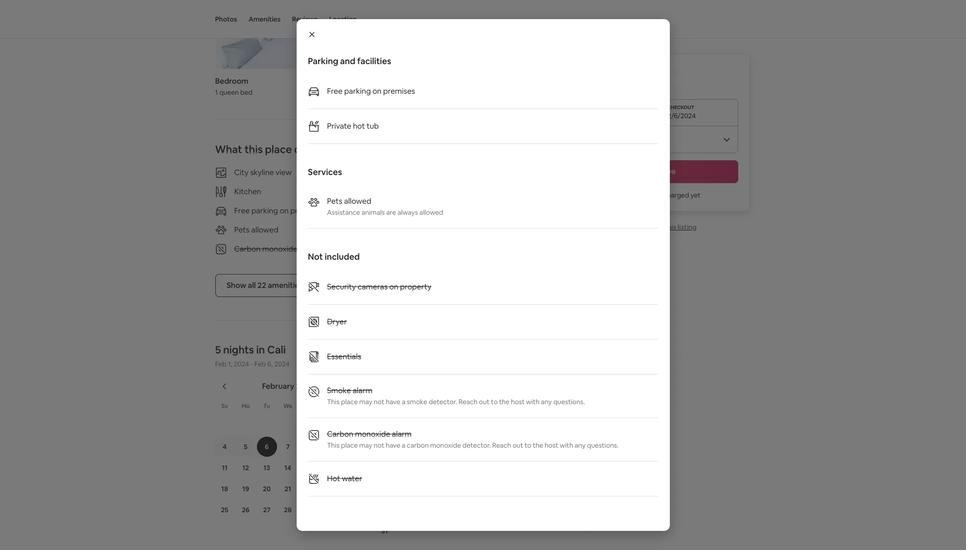 Task type: locate. For each thing, give the bounding box(es) containing it.
to inside smoke alarm this place may not have a smoke detector. reach out to the host with any questions.
[[491, 398, 498, 406]]

0 horizontal spatial 4 button
[[214, 437, 235, 457]]

on down facilities
[[373, 86, 382, 96]]

2 not from the top
[[374, 441, 385, 450]]

0 vertical spatial premises
[[383, 86, 415, 96]]

7 up "21"
[[286, 443, 290, 452]]

0 horizontal spatial private hot tub
[[327, 121, 379, 131]]

feb right -
[[255, 360, 266, 369]]

15 button down 8 'button' in the bottom of the page
[[479, 458, 501, 479]]

1 a from the top
[[402, 398, 406, 406]]

9 up hot
[[328, 443, 332, 452]]

0 vertical spatial may
[[359, 398, 373, 406]]

2024 right 6,
[[274, 360, 290, 369]]

1 left queen
[[215, 88, 218, 97]]

0 horizontal spatial 5 button
[[235, 437, 256, 457]]

15 button up 22 button
[[299, 458, 320, 479]]

out right th
[[479, 398, 490, 406]]

may
[[359, 398, 373, 406], [359, 441, 373, 450]]

2 have from the top
[[386, 441, 401, 450]]

2 11 from the left
[[403, 464, 409, 473]]

2 12 button from the left
[[416, 458, 437, 479]]

0 horizontal spatial detector.
[[429, 398, 457, 406]]

2 14 from the left
[[466, 464, 472, 473]]

1 16 from the left
[[327, 464, 334, 473]]

to right th
[[491, 398, 498, 406]]

2 vertical spatial allowed
[[251, 225, 279, 235]]

2 12 from the left
[[423, 464, 430, 473]]

carbon right 1 button
[[327, 429, 354, 440]]

mo for th
[[402, 403, 410, 411]]

fr
[[327, 403, 333, 411], [488, 403, 493, 411]]

13 button up 20 button
[[256, 458, 277, 479]]

2/6/2024
[[668, 112, 696, 120]]

1 mo from the left
[[242, 403, 250, 411]]

any inside smoke alarm this place may not have a smoke detector. reach out to the host with any questions.
[[541, 398, 552, 406]]

1 down 'february 2024'
[[308, 422, 310, 431]]

1 vertical spatial private hot tub
[[395, 206, 446, 216]]

the inside carbon monoxide alarm this place may not have a carbon monoxide detector. reach out to the host with any questions.
[[533, 441, 544, 450]]

tub
[[367, 121, 379, 131], [434, 206, 446, 216]]

7 button down 1 button
[[277, 437, 299, 457]]

0 horizontal spatial free
[[234, 206, 250, 216]]

questions. inside carbon monoxide alarm this place may not have a carbon monoxide detector. reach out to the host with any questions.
[[587, 441, 619, 450]]

1 have from the top
[[386, 398, 401, 406]]

1 horizontal spatial questions.
[[587, 441, 619, 450]]

location
[[330, 15, 357, 23]]

7
[[286, 443, 290, 452], [467, 443, 471, 452]]

0 vertical spatial not
[[374, 398, 385, 406]]

0 vertical spatial on
[[373, 86, 382, 96]]

1 13 from the left
[[264, 464, 270, 473]]

1 vertical spatial questions.
[[587, 441, 619, 450]]

2 13 from the left
[[445, 464, 451, 473]]

we
[[284, 403, 292, 411], [444, 403, 453, 411]]

1 horizontal spatial 7
[[467, 443, 471, 452]]

a left smoke
[[402, 398, 406, 406]]

1 feb from the left
[[215, 360, 227, 369]]

1 horizontal spatial 16
[[508, 464, 515, 473]]

16 up hot
[[327, 464, 334, 473]]

monoxide right carbon
[[430, 441, 461, 450]]

0 vertical spatial the
[[499, 398, 510, 406]]

1 horizontal spatial this
[[665, 223, 677, 232]]

0 vertical spatial allowed
[[344, 196, 371, 206]]

22 right all
[[258, 281, 266, 291]]

1 horizontal spatial tu
[[424, 403, 431, 411]]

with inside carbon monoxide alarm this place may not have a carbon monoxide detector. reach out to the host with any questions.
[[560, 441, 574, 450]]

free down the parking
[[327, 86, 343, 96]]

20
[[263, 485, 271, 494]]

25 button
[[214, 501, 235, 521]]

out inside carbon monoxide alarm this place may not have a carbon monoxide detector. reach out to the host with any questions.
[[513, 441, 524, 450]]

0 horizontal spatial 7 button
[[277, 437, 299, 457]]

in
[[256, 343, 265, 357]]

2 we from the left
[[444, 403, 453, 411]]

fr right th
[[488, 403, 493, 411]]

13 down carbon monoxide alarm this place may not have a carbon monoxide detector. reach out to the host with any questions.
[[445, 464, 451, 473]]

1 9 button from the left
[[320, 437, 341, 457]]

services
[[308, 167, 342, 178]]

pets up assistance
[[327, 196, 343, 206]]

0 horizontal spatial 5
[[215, 343, 221, 357]]

21
[[285, 485, 291, 494]]

2 vertical spatial place
[[341, 441, 358, 450]]

0 horizontal spatial 13 button
[[256, 458, 277, 479]]

22 button
[[299, 479, 320, 500]]

1 vertical spatial not
[[374, 441, 385, 450]]

22 right 21 button
[[305, 485, 313, 494]]

2 4 from the left
[[404, 443, 408, 452]]

this up hot
[[327, 441, 340, 450]]

any
[[541, 398, 552, 406], [575, 441, 586, 450]]

2 horizontal spatial monoxide
[[430, 441, 461, 450]]

10 down 3 on the bottom left of the page
[[381, 464, 388, 473]]

alarm right smoke
[[353, 386, 373, 396]]

premises left assistance
[[290, 206, 322, 216]]

the
[[499, 398, 510, 406], [533, 441, 544, 450]]

0 vertical spatial free parking on premises
[[327, 86, 415, 96]]

pets inside pets allowed assistance animals are always allowed
[[327, 196, 343, 206]]

19
[[242, 485, 249, 494]]

6 for 2nd 6 'button' from the right
[[265, 443, 269, 452]]

1 bed from the left
[[240, 88, 253, 97]]

1 15 from the left
[[306, 464, 312, 473]]

4 button right 3 on the bottom left of the page
[[395, 437, 416, 457]]

charged
[[664, 191, 689, 200]]

0 horizontal spatial pets
[[234, 225, 250, 235]]

place inside smoke alarm this place may not have a smoke detector. reach out to the host with any questions.
[[341, 398, 358, 406]]

25, monday, march 2024. available. there is a 2 night minimum stay requirement. select as check-in date. button
[[396, 501, 416, 521]]

6 for second 6 'button'
[[446, 443, 450, 452]]

1 horizontal spatial bed
[[394, 88, 406, 97]]

sa down smoke
[[348, 403, 354, 411]]

2024 right february
[[296, 382, 314, 392]]

carbon inside carbon monoxide alarm this place may not have a carbon monoxide detector. reach out to the host with any questions.
[[327, 429, 354, 440]]

0 horizontal spatial allowed
[[251, 225, 279, 235]]

12 up 19
[[243, 464, 249, 473]]

mo
[[242, 403, 250, 411], [402, 403, 410, 411]]

0 horizontal spatial 15
[[306, 464, 312, 473]]

10 up 17
[[348, 443, 355, 452]]

2024 left -
[[234, 360, 249, 369]]

1 horizontal spatial tub
[[434, 206, 446, 216]]

18
[[221, 485, 228, 494]]

2024 inside calendar application
[[296, 382, 314, 392]]

2 horizontal spatial 2024
[[296, 382, 314, 392]]

allowed for pets allowed assistance animals are always allowed
[[344, 196, 371, 206]]

free
[[327, 86, 343, 96], [234, 206, 250, 216]]

1 horizontal spatial alarm
[[353, 386, 373, 396]]

0 vertical spatial monoxide
[[262, 244, 298, 254]]

not inside carbon monoxide alarm this place may not have a carbon monoxide detector. reach out to the host with any questions.
[[374, 441, 385, 450]]

place down smoke
[[341, 398, 358, 406]]

1 vertical spatial alarm
[[353, 386, 373, 396]]

5 for 1st 5 button from left
[[244, 443, 248, 452]]

on right cameras
[[390, 282, 399, 292]]

any inside carbon monoxide alarm this place may not have a carbon monoxide detector. reach out to the host with any questions.
[[575, 441, 586, 450]]

13 for second 13 button from right
[[264, 464, 270, 473]]

cameras
[[358, 282, 388, 292]]

may inside smoke alarm this place may not have a smoke detector. reach out to the host with any questions.
[[359, 398, 373, 406]]

monoxide for carbon monoxide alarm this place may not have a carbon monoxide detector. reach out to the host with any questions.
[[355, 429, 390, 440]]

2 this from the top
[[327, 441, 340, 450]]

2 15 button from the left
[[479, 458, 501, 479]]

security
[[327, 282, 356, 292]]

sa right th
[[508, 403, 515, 411]]

13
[[264, 464, 270, 473], [445, 464, 451, 473]]

1 vertical spatial private
[[395, 206, 419, 216]]

7 left 8 on the right
[[467, 443, 471, 452]]

place up view
[[265, 143, 292, 156]]

2 sa from the left
[[508, 403, 515, 411]]

detector. down th
[[463, 441, 491, 450]]

16 button
[[320, 458, 341, 479], [501, 458, 522, 479]]

private hot tub
[[327, 121, 379, 131], [395, 206, 446, 216]]

1 vertical spatial any
[[575, 441, 586, 450]]

2 vertical spatial on
[[390, 282, 399, 292]]

5 up 19
[[244, 443, 248, 452]]

0 horizontal spatial 11
[[222, 464, 228, 473]]

12 button up 19 button
[[235, 458, 256, 479]]

2 may from the top
[[359, 441, 373, 450]]

29, thursday, february 2024. available. there is a 2 night minimum stay requirement. select as check-in date. button
[[299, 501, 319, 521]]

0 horizontal spatial questions.
[[554, 398, 585, 406]]

1 we from the left
[[284, 403, 292, 411]]

1 this from the top
[[327, 398, 340, 406]]

1 12 button from the left
[[235, 458, 256, 479]]

place inside carbon monoxide alarm this place may not have a carbon monoxide detector. reach out to the host with any questions.
[[341, 441, 358, 450]]

24, sunday, march 2024. available. there is a 2 night minimum stay requirement. select as check-in date. button
[[375, 501, 395, 521]]

we down 'february 2024'
[[284, 403, 292, 411]]

living room image
[[375, 0, 528, 69], [375, 0, 528, 69]]

city
[[234, 168, 249, 178]]

have
[[386, 398, 401, 406], [386, 441, 401, 450]]

0 horizontal spatial 9 button
[[320, 437, 341, 457]]

14 up "21"
[[285, 464, 291, 473]]

1 vertical spatial monoxide
[[355, 429, 390, 440]]

0 vertical spatial parking
[[344, 86, 371, 96]]

10 button down 3 button at the left bottom
[[374, 458, 395, 479]]

parking left sofa
[[344, 86, 371, 96]]

1 vertical spatial 22
[[305, 485, 313, 494]]

9 button right 8 on the right
[[501, 437, 522, 457]]

9
[[328, 443, 332, 452], [509, 443, 513, 452]]

private
[[327, 121, 352, 131], [395, 206, 419, 216]]

1 vertical spatial out
[[513, 441, 524, 450]]

1 horizontal spatial parking
[[344, 86, 371, 96]]

0 vertical spatial have
[[386, 398, 401, 406]]

1 vertical spatial host
[[545, 441, 559, 450]]

this left listing
[[665, 223, 677, 232]]

1 horizontal spatial 9
[[509, 443, 513, 452]]

1 12 from the left
[[243, 464, 249, 473]]

0 horizontal spatial tu
[[264, 403, 270, 411]]

fr down smoke
[[327, 403, 333, 411]]

10 button
[[341, 437, 362, 457], [374, 458, 395, 479]]

allowed up carbon monoxide alarm
[[251, 225, 279, 235]]

host inside carbon monoxide alarm this place may not have a carbon monoxide detector. reach out to the host with any questions.
[[545, 441, 559, 450]]

alarm inside carbon monoxide alarm this place may not have a carbon monoxide detector. reach out to the host with any questions.
[[392, 429, 412, 440]]

2 11 button from the left
[[395, 458, 416, 479]]

feb left 1,
[[215, 360, 227, 369]]

place up 17
[[341, 441, 358, 450]]

2 9 button from the left
[[501, 437, 522, 457]]

this
[[245, 143, 263, 156], [665, 223, 677, 232]]

0 horizontal spatial 9
[[328, 443, 332, 452]]

0 horizontal spatial su
[[221, 403, 228, 411]]

5 for 2nd 5 button from left
[[425, 443, 429, 452]]

bedroom
[[215, 76, 249, 86]]

a left carbon
[[402, 441, 406, 450]]

1 may from the top
[[359, 398, 373, 406]]

1 vertical spatial parking
[[252, 206, 278, 216]]

11 button down carbon
[[395, 458, 416, 479]]

sa
[[348, 403, 354, 411], [508, 403, 515, 411]]

14 button up 21 button
[[277, 458, 299, 479]]

security cameras on property
[[327, 282, 432, 292]]

1 tu from the left
[[264, 403, 270, 411]]

5 right 3 button at the left bottom
[[425, 443, 429, 452]]

2 su from the left
[[382, 403, 388, 411]]

0 horizontal spatial carbon
[[234, 244, 261, 254]]

0 vertical spatial out
[[479, 398, 490, 406]]

1 horizontal spatial host
[[545, 441, 559, 450]]

12
[[243, 464, 249, 473], [423, 464, 430, 473]]

hot
[[353, 121, 365, 131], [421, 206, 433, 216]]

10
[[348, 443, 355, 452], [381, 464, 388, 473]]

allowed right always
[[420, 208, 444, 217]]

2 16 from the left
[[508, 464, 515, 473]]

6 button right carbon
[[437, 437, 458, 457]]

1
[[215, 88, 218, 97], [375, 88, 378, 97], [308, 422, 310, 431]]

12 button down carbon
[[416, 458, 437, 479]]

0 vertical spatial private hot tub
[[327, 121, 379, 131]]

2 horizontal spatial alarm
[[392, 429, 412, 440]]

bed inside "bedroom 1 queen bed"
[[240, 88, 253, 97]]

tub down the 1 sofa bed
[[367, 121, 379, 131]]

1 horizontal spatial premises
[[383, 86, 415, 96]]

tub right always
[[434, 206, 446, 216]]

calendar application
[[204, 372, 850, 550]]

carbon for carbon monoxide alarm
[[234, 244, 261, 254]]

not
[[374, 398, 385, 406], [374, 441, 385, 450]]

0 vertical spatial reach
[[459, 398, 478, 406]]

bed right sofa
[[394, 88, 406, 97]]

host
[[511, 398, 525, 406], [545, 441, 559, 450]]

detector. right smoke
[[429, 398, 457, 406]]

4 up 18
[[223, 443, 227, 452]]

2 a from the top
[[402, 441, 406, 450]]

alarm
[[299, 244, 319, 254], [353, 386, 373, 396], [392, 429, 412, 440]]

9 button up '17' button
[[320, 437, 341, 457]]

1 left sofa
[[375, 88, 378, 97]]

2 mo from the left
[[402, 403, 410, 411]]

1 vertical spatial tub
[[434, 206, 446, 216]]

0 horizontal spatial 7
[[286, 443, 290, 452]]

0 horizontal spatial 13
[[264, 464, 270, 473]]

1 horizontal spatial 14 button
[[458, 458, 479, 479]]

parking up pets allowed
[[252, 206, 278, 216]]

10 button up '17' button
[[341, 437, 362, 457]]

tu for th
[[424, 403, 431, 411]]

2 horizontal spatial allowed
[[420, 208, 444, 217]]

pets allowed
[[234, 225, 279, 235]]

this inside carbon monoxide alarm this place may not have a carbon monoxide detector. reach out to the host with any questions.
[[327, 441, 340, 450]]

4 button
[[214, 437, 235, 457], [395, 437, 416, 457]]

2 fr from the left
[[488, 403, 493, 411]]

detector. inside smoke alarm this place may not have a smoke detector. reach out to the host with any questions.
[[429, 398, 457, 406]]

1 7 button from the left
[[277, 437, 299, 457]]

2 9 from the left
[[509, 443, 513, 452]]

sofa
[[380, 88, 393, 97]]

5 button up 19 button
[[235, 437, 256, 457]]

2 tu from the left
[[424, 403, 431, 411]]

9 for second the 9 button from right
[[328, 443, 332, 452]]

13 up 20
[[264, 464, 270, 473]]

0 vertical spatial a
[[402, 398, 406, 406]]

1 horizontal spatial 11 button
[[395, 458, 416, 479]]

15 up 22 button
[[306, 464, 312, 473]]

this inside smoke alarm this place may not have a smoke detector. reach out to the host with any questions.
[[327, 398, 340, 406]]

2 bed from the left
[[394, 88, 406, 97]]

4 button up 18 button
[[214, 437, 235, 457]]

0 horizontal spatial on
[[280, 206, 289, 216]]

0 horizontal spatial monoxide
[[262, 244, 298, 254]]

2/6/2024 button
[[585, 99, 739, 126]]

0 horizontal spatial 4
[[223, 443, 227, 452]]

reserve
[[647, 167, 676, 177]]

11 up 18
[[222, 464, 228, 473]]

may inside carbon monoxide alarm this place may not have a carbon monoxide detector. reach out to the host with any questions.
[[359, 441, 373, 450]]

1 for 1 sofa bed
[[375, 88, 378, 97]]

0 horizontal spatial to
[[491, 398, 498, 406]]

16 up 30, saturday, march 2024. available. there is a 2 night minimum stay requirement. select as check-in date. button at the bottom right
[[508, 464, 515, 473]]

place
[[265, 143, 292, 156], [341, 398, 358, 406], [341, 441, 358, 450]]

0 horizontal spatial private
[[327, 121, 352, 131]]

2 14 button from the left
[[458, 458, 479, 479]]

1 horizontal spatial 2024
[[274, 360, 290, 369]]

be
[[654, 191, 662, 200]]

0 horizontal spatial 1
[[215, 88, 218, 97]]

carbon
[[234, 244, 261, 254], [327, 429, 354, 440]]

tu down february
[[264, 403, 270, 411]]

0 vertical spatial any
[[541, 398, 552, 406]]

su
[[221, 403, 228, 411], [382, 403, 388, 411]]

bed right queen
[[240, 88, 253, 97]]

bedroom image
[[215, 0, 368, 69], [215, 0, 368, 69]]

1 15 button from the left
[[299, 458, 320, 479]]

alarm left included
[[299, 244, 319, 254]]

1 horizontal spatial out
[[513, 441, 524, 450]]

1 not from the top
[[374, 398, 385, 406]]

16
[[327, 464, 334, 473], [508, 464, 515, 473]]

feb
[[215, 360, 227, 369], [255, 360, 266, 369]]

reach
[[459, 398, 478, 406], [493, 441, 512, 450]]

1 horizontal spatial 12
[[423, 464, 430, 473]]

0 horizontal spatial 16 button
[[320, 458, 341, 479]]

5 button right 3 button at the left bottom
[[416, 437, 437, 457]]

1 horizontal spatial feb
[[255, 360, 266, 369]]

0 vertical spatial questions.
[[554, 398, 585, 406]]

free down kitchen
[[234, 206, 250, 216]]

13 button down carbon monoxide alarm this place may not have a carbon monoxide detector. reach out to the host with any questions.
[[437, 458, 458, 479]]

free parking on premises down facilities
[[327, 86, 415, 96]]

reach right 8 on the right
[[493, 441, 512, 450]]

to right 8 'button' in the bottom of the page
[[525, 441, 532, 450]]

0 vertical spatial with
[[526, 398, 540, 406]]

1 13 button from the left
[[256, 458, 277, 479]]

1 su from the left
[[221, 403, 228, 411]]

1 horizontal spatial allowed
[[344, 196, 371, 206]]

6
[[265, 443, 269, 452], [446, 443, 450, 452]]

private hot tub inside what this place offers dialog
[[327, 121, 379, 131]]

1 vertical spatial 10
[[381, 464, 388, 473]]

9 right 8 'button' in the bottom of the page
[[509, 443, 513, 452]]

1 16 button from the left
[[320, 458, 341, 479]]

1 inside calendar application
[[308, 422, 310, 431]]

1 horizontal spatial 6
[[446, 443, 450, 452]]

14 button down carbon monoxide alarm this place may not have a carbon monoxide detector. reach out to the host with any questions.
[[458, 458, 479, 479]]

not left carbon
[[374, 441, 385, 450]]

1 horizontal spatial 15 button
[[479, 458, 501, 479]]

1 horizontal spatial any
[[575, 441, 586, 450]]

5 inside the 5 nights in cali feb 1, 2024 - feb 6, 2024
[[215, 343, 221, 357]]

what
[[215, 143, 242, 156]]

2 6 from the left
[[446, 443, 450, 452]]

6 button up 20 button
[[256, 437, 277, 457]]

6 up 20 button
[[265, 443, 269, 452]]

we left th
[[444, 403, 453, 411]]

0 horizontal spatial this
[[245, 143, 263, 156]]

1 5 button from the left
[[235, 437, 256, 457]]

0 vertical spatial 22
[[258, 281, 266, 291]]

15
[[306, 464, 312, 473], [487, 464, 493, 473]]

0 horizontal spatial host
[[511, 398, 525, 406]]

1 6 from the left
[[265, 443, 269, 452]]

have left carbon
[[386, 441, 401, 450]]

16 button down 8 'button' in the bottom of the page
[[501, 458, 522, 479]]

0 vertical spatial alarm
[[299, 244, 319, 254]]

monoxide
[[262, 244, 298, 254], [355, 429, 390, 440], [430, 441, 461, 450]]

queen
[[219, 88, 239, 97]]

su for th
[[382, 403, 388, 411]]

alarm for carbon monoxide alarm this place may not have a carbon monoxide detector. reach out to the host with any questions.
[[392, 429, 412, 440]]

pets
[[327, 196, 343, 206], [234, 225, 250, 235]]

monoxide down pets allowed
[[262, 244, 298, 254]]

not left smoke
[[374, 398, 385, 406]]

1 horizontal spatial 7 button
[[458, 437, 479, 457]]

15 down 8 on the right
[[487, 464, 493, 473]]

1 vertical spatial place
[[341, 398, 358, 406]]

parking
[[344, 86, 371, 96], [252, 206, 278, 216]]

0 horizontal spatial 12 button
[[235, 458, 256, 479]]

this up skyline
[[245, 143, 263, 156]]

14 button
[[277, 458, 299, 479], [458, 458, 479, 479]]

on
[[373, 86, 382, 96], [280, 206, 289, 216], [390, 282, 399, 292]]

tu up carbon
[[424, 403, 431, 411]]

on down view
[[280, 206, 289, 216]]

monoxide up 3 on the bottom left of the page
[[355, 429, 390, 440]]

11 down carbon
[[403, 464, 409, 473]]

25
[[221, 506, 229, 515]]

1 9 from the left
[[328, 443, 332, 452]]

reserve button
[[585, 160, 739, 183]]

13 for first 13 button from right
[[445, 464, 451, 473]]

1 vertical spatial detector.
[[463, 441, 491, 450]]

free parking on premises up pets allowed
[[234, 206, 322, 216]]

questions.
[[554, 398, 585, 406], [587, 441, 619, 450]]

2 7 button from the left
[[458, 437, 479, 457]]

carbon down pets allowed
[[234, 244, 261, 254]]

1 vertical spatial a
[[402, 441, 406, 450]]



Task type: describe. For each thing, give the bounding box(es) containing it.
2 5 button from the left
[[416, 437, 437, 457]]

parking inside what this place offers dialog
[[344, 86, 371, 96]]

detector. inside carbon monoxide alarm this place may not have a carbon monoxide detector. reach out to the host with any questions.
[[463, 441, 491, 450]]

out inside smoke alarm this place may not have a smoke detector. reach out to the host with any questions.
[[479, 398, 490, 406]]

0 horizontal spatial free parking on premises
[[234, 206, 322, 216]]

and
[[340, 56, 356, 67]]

show
[[227, 281, 246, 291]]

-
[[251, 360, 253, 369]]

location button
[[330, 0, 357, 38]]

photos
[[215, 15, 237, 23]]

nights
[[223, 343, 254, 357]]

reviews button
[[292, 0, 318, 38]]

12 for first 12 button from the right
[[423, 464, 430, 473]]

won't
[[636, 191, 653, 200]]

27, wednesday, march 2024. available. there is a 2 night minimum stay requirement. select as check-in date. button
[[438, 501, 458, 521]]

questions. inside smoke alarm this place may not have a smoke detector. reach out to the host with any questions.
[[554, 398, 585, 406]]

on for not included
[[390, 282, 399, 292]]

1 horizontal spatial 10 button
[[374, 458, 395, 479]]

6,
[[267, 360, 273, 369]]

su for fr
[[221, 403, 228, 411]]

31
[[381, 527, 388, 536]]

2 15 from the left
[[487, 464, 493, 473]]

27 button
[[256, 501, 277, 521]]

allowed for pets allowed
[[251, 225, 279, 235]]

tu for fr
[[264, 403, 270, 411]]

20 button
[[256, 479, 277, 500]]

0 horizontal spatial 22
[[258, 281, 266, 291]]

1 vertical spatial hot
[[421, 206, 433, 216]]

9 for 2nd the 9 button from left
[[509, 443, 513, 452]]

26 button
[[235, 501, 256, 521]]

not
[[308, 251, 323, 262]]

31 button
[[374, 522, 395, 542]]

view
[[276, 168, 292, 178]]

2 vertical spatial monoxide
[[430, 441, 461, 450]]

0 horizontal spatial 2024
[[234, 360, 249, 369]]

12 for second 12 button from the right
[[243, 464, 249, 473]]

have inside smoke alarm this place may not have a smoke detector. reach out to the host with any questions.
[[386, 398, 401, 406]]

carbon monoxide alarm this place may not have a carbon monoxide detector. reach out to the host with any questions.
[[327, 429, 619, 450]]

1 button
[[299, 416, 320, 436]]

mo for fr
[[242, 403, 250, 411]]

1 for 1
[[308, 422, 310, 431]]

1 11 button from the left
[[214, 458, 235, 479]]

this for report
[[665, 223, 677, 232]]

you
[[623, 191, 634, 200]]

1 horizontal spatial private
[[395, 206, 419, 216]]

parking
[[308, 56, 338, 67]]

skyline
[[250, 168, 274, 178]]

27
[[263, 506, 271, 515]]

alarm inside smoke alarm this place may not have a smoke detector. reach out to the host with any questions.
[[353, 386, 373, 396]]

0 horizontal spatial 10 button
[[341, 437, 362, 457]]

not inside smoke alarm this place may not have a smoke detector. reach out to the host with any questions.
[[374, 398, 385, 406]]

1 sofa bed
[[375, 88, 406, 97]]

2 16 button from the left
[[501, 458, 522, 479]]

17
[[348, 464, 354, 473]]

2 4 button from the left
[[395, 437, 416, 457]]

2 6 button from the left
[[437, 437, 458, 457]]

city skyline view
[[234, 168, 292, 178]]

smoke
[[327, 386, 351, 396]]

pets for pets allowed assistance animals are always allowed
[[327, 196, 343, 206]]

th
[[466, 403, 473, 411]]

dryer
[[327, 317, 347, 327]]

hot
[[327, 474, 340, 484]]

parking and facilities
[[308, 56, 391, 67]]

reach inside carbon monoxide alarm this place may not have a carbon monoxide detector. reach out to the host with any questions.
[[493, 441, 512, 450]]

8 button
[[479, 437, 501, 457]]

free parking on premises inside what this place offers dialog
[[327, 86, 415, 96]]

26, tuesday, march 2024. available. there is a 2 night minimum stay requirement. select as check-in date. button
[[417, 501, 437, 521]]

tub inside what this place offers dialog
[[367, 121, 379, 131]]

facilities
[[357, 56, 391, 67]]

amenities
[[268, 281, 303, 291]]

hot inside what this place offers dialog
[[353, 121, 365, 131]]

always
[[398, 208, 418, 217]]

2 7 from the left
[[467, 443, 471, 452]]

18 button
[[214, 479, 235, 500]]

private inside what this place offers dialog
[[327, 121, 352, 131]]

1 6 button from the left
[[256, 437, 277, 457]]

yet
[[691, 191, 701, 200]]

are
[[386, 208, 396, 217]]

animals
[[362, 208, 385, 217]]

what this place offers
[[215, 143, 323, 156]]

bedroom 1 queen bed
[[215, 76, 253, 97]]

pets for pets allowed
[[234, 225, 250, 235]]

reviews
[[292, 15, 318, 23]]

report this listing
[[642, 223, 697, 232]]

tv
[[395, 225, 405, 235]]

2 13 button from the left
[[437, 458, 458, 479]]

29, friday, march 2024. available. there is a 2 night minimum stay requirement. select as check-in date. button
[[480, 501, 500, 521]]

1 inside "bedroom 1 queen bed"
[[215, 88, 218, 97]]

28 button
[[277, 501, 299, 521]]

this for what
[[245, 143, 263, 156]]

amenities button
[[249, 0, 281, 38]]

1 vertical spatial on
[[280, 206, 289, 216]]

8
[[488, 443, 492, 452]]

1 horizontal spatial private hot tub
[[395, 206, 446, 216]]

1 fr from the left
[[327, 403, 333, 411]]

smoke alarm this place may not have a smoke detector. reach out to the host with any questions.
[[327, 386, 585, 406]]

show all 22 amenities
[[227, 281, 303, 291]]

28
[[284, 506, 292, 515]]

1 14 button from the left
[[277, 458, 299, 479]]

premises inside what this place offers dialog
[[383, 86, 415, 96]]

reach inside smoke alarm this place may not have a smoke detector. reach out to the host with any questions.
[[459, 398, 478, 406]]

carbon monoxide alarm
[[234, 244, 319, 254]]

february 2024
[[262, 382, 314, 392]]

carbon
[[407, 441, 429, 450]]

carbon for carbon monoxide alarm this place may not have a carbon monoxide detector. reach out to the host with any questions.
[[327, 429, 354, 440]]

what this place offers dialog
[[297, 0, 670, 531]]

3
[[383, 443, 387, 452]]

1 vertical spatial free
[[234, 206, 250, 216]]

the inside smoke alarm this place may not have a smoke detector. reach out to the host with any questions.
[[499, 398, 510, 406]]

bed inside button
[[394, 88, 406, 97]]

a inside carbon monoxide alarm this place may not have a carbon monoxide detector. reach out to the host with any questions.
[[402, 441, 406, 450]]

free inside what this place offers dialog
[[327, 86, 343, 96]]

on for parking and facilities
[[373, 86, 382, 96]]

offers
[[294, 143, 323, 156]]

report
[[642, 223, 664, 232]]

have inside carbon monoxide alarm this place may not have a carbon monoxide detector. reach out to the host with any questions.
[[386, 441, 401, 450]]

report this listing button
[[626, 223, 697, 232]]

alarm for carbon monoxide alarm
[[299, 244, 319, 254]]

essentials
[[327, 352, 361, 362]]

february
[[262, 382, 294, 392]]

21 button
[[277, 479, 299, 500]]

smoke
[[407, 398, 428, 406]]

we for fr
[[284, 403, 292, 411]]

all
[[248, 281, 256, 291]]

2 feb from the left
[[255, 360, 266, 369]]

22 inside calendar application
[[305, 485, 313, 494]]

30, saturday, march 2024. available. there is a 2 night minimum stay requirement. select as check-in date. button
[[501, 501, 521, 521]]

0 horizontal spatial premises
[[290, 206, 322, 216]]

1,
[[228, 360, 232, 369]]

to inside carbon monoxide alarm this place may not have a carbon monoxide detector. reach out to the host with any questions.
[[525, 441, 532, 450]]

3 button
[[374, 437, 395, 457]]

cali
[[267, 343, 286, 357]]

amenities
[[249, 15, 281, 23]]

19 button
[[235, 479, 256, 500]]

with inside smoke alarm this place may not have a smoke detector. reach out to the host with any questions.
[[526, 398, 540, 406]]

1 vertical spatial allowed
[[420, 208, 444, 217]]

1 sa from the left
[[348, 403, 354, 411]]

hot water
[[327, 474, 362, 484]]

kitchen
[[234, 187, 261, 197]]

1 11 from the left
[[222, 464, 228, 473]]

1 14 from the left
[[285, 464, 291, 473]]

28, thursday, march 2024. available. there is a 2 night minimum stay requirement. select as check-in date. button
[[459, 501, 479, 521]]

we for th
[[444, 403, 453, 411]]

show all 22 amenities button
[[215, 275, 315, 298]]

host inside smoke alarm this place may not have a smoke detector. reach out to the host with any questions.
[[511, 398, 525, 406]]

property
[[400, 282, 432, 292]]

assistance
[[327, 208, 360, 217]]

1 7 from the left
[[286, 443, 290, 452]]

1 4 button from the left
[[214, 437, 235, 457]]

17 button
[[341, 458, 362, 479]]

0 vertical spatial place
[[265, 143, 292, 156]]

26
[[242, 506, 250, 515]]

1 sofa bed button
[[375, 0, 528, 97]]

5 nights in cali feb 1, 2024 - feb 6, 2024
[[215, 343, 290, 369]]

you won't be charged yet
[[623, 191, 701, 200]]

not included
[[308, 251, 360, 262]]

monoxide for carbon monoxide alarm
[[262, 244, 298, 254]]

1 4 from the left
[[223, 443, 227, 452]]

0 vertical spatial 10
[[348, 443, 355, 452]]

a inside smoke alarm this place may not have a smoke detector. reach out to the host with any questions.
[[402, 398, 406, 406]]

photos button
[[215, 0, 237, 38]]



Task type: vqa. For each thing, say whether or not it's contained in the screenshot.
4.95 out of 5 average rating ICON
no



